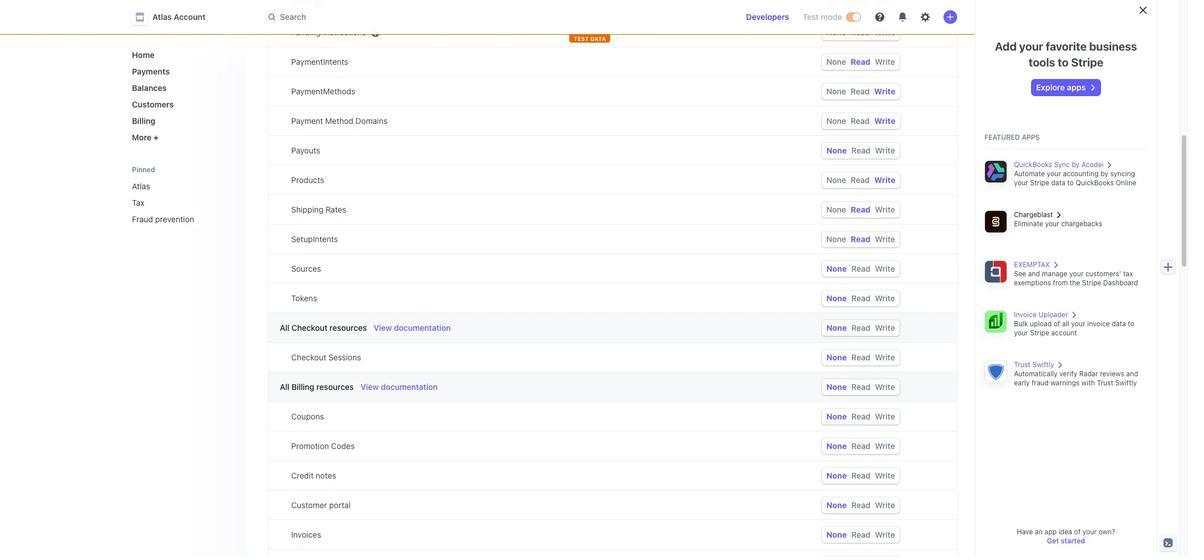 Task type: describe. For each thing, give the bounding box(es) containing it.
read for payouts
[[852, 146, 871, 155]]

paymentmethods
[[291, 86, 355, 96]]

invoice uploader
[[1014, 311, 1068, 319]]

your down 'bulk'
[[1014, 329, 1029, 337]]

atlas link
[[127, 177, 237, 196]]

write button for shipping rates
[[875, 205, 895, 214]]

prevention
[[155, 214, 194, 224]]

shipping
[[291, 205, 324, 214]]

documentation for all billing resources
[[381, 382, 438, 392]]

none read write for payment method domains
[[827, 116, 896, 126]]

apps
[[1022, 133, 1040, 142]]

help image
[[875, 13, 884, 22]]

write button for coupons
[[875, 412, 895, 422]]

write for checkout sessions
[[875, 353, 895, 362]]

write button for sources
[[875, 264, 895, 274]]

test
[[574, 35, 589, 42]]

tax link
[[127, 193, 237, 212]]

none button for promotion codes
[[827, 441, 847, 451]]

none for paymentintents
[[827, 57, 846, 67]]

write for shipping rates
[[875, 205, 895, 214]]

account
[[174, 12, 206, 22]]

write for payment method domains
[[875, 116, 896, 126]]

none for promotion codes
[[827, 441, 847, 451]]

11 none read write from the top
[[827, 323, 895, 333]]

customer portal
[[291, 501, 351, 510]]

have
[[1017, 528, 1033, 536]]

radar
[[1080, 370, 1098, 378]]

none for credit notes
[[827, 471, 847, 481]]

write for payouts
[[875, 146, 895, 155]]

your down "automate"
[[1014, 179, 1029, 187]]

acodei
[[1082, 160, 1104, 169]]

balances link
[[127, 79, 237, 97]]

13 none button from the top
[[827, 382, 847, 392]]

see and manage your customers' tax exemptions from the stripe dashboard
[[1014, 270, 1139, 287]]

quickbooks inside automate your accounting by syncing your stripe data to quickbooks online
[[1076, 179, 1114, 187]]

uploader
[[1039, 311, 1068, 319]]

write for products
[[875, 175, 896, 185]]

0 horizontal spatial quickbooks
[[1014, 160, 1053, 169]]

view documentation for all billing resources
[[361, 382, 438, 392]]

none button for shipping rates
[[827, 205, 846, 214]]

pinned
[[132, 166, 155, 174]]

none read write for credit notes
[[827, 471, 895, 481]]

data inside automate your accounting by syncing your stripe data to quickbooks online
[[1052, 179, 1066, 187]]

none for products
[[827, 175, 846, 185]]

11 none from the top
[[827, 323, 847, 333]]

get started link
[[1047, 537, 1085, 546]]

none button for tokens
[[827, 294, 847, 303]]

write for paymentmethods
[[875, 86, 896, 96]]

none read write for shipping rates
[[827, 205, 895, 214]]

home
[[132, 50, 155, 60]]

write button for paymentmethods
[[875, 86, 896, 96]]

bulk upload of all your invoice data to your stripe account
[[1014, 320, 1135, 337]]

more +
[[132, 133, 159, 142]]

none button for setupintents
[[827, 234, 846, 244]]

read for tokens
[[852, 294, 871, 303]]

documentation for all checkout resources
[[394, 323, 451, 333]]

write for customer portal
[[875, 501, 895, 510]]

customer
[[291, 501, 327, 510]]

portal
[[329, 501, 351, 510]]

developers
[[746, 12, 789, 22]]

with
[[1082, 379, 1095, 387]]

apps
[[1067, 82, 1086, 92]]

read for customer portal
[[852, 501, 871, 510]]

coupons
[[291, 412, 324, 422]]

write button for checkout sessions
[[875, 353, 895, 362]]

trust swiftly
[[1014, 361, 1054, 369]]

fraud
[[132, 214, 153, 224]]

none for coupons
[[827, 412, 847, 422]]

your down quickbooks sync by acodei
[[1047, 170, 1061, 178]]

payments link
[[127, 62, 237, 81]]

favorite
[[1046, 40, 1087, 53]]

view documentation for all checkout resources
[[374, 323, 451, 333]]

reviews
[[1100, 370, 1125, 378]]

settings image
[[921, 13, 930, 22]]

invoice
[[1088, 320, 1110, 328]]

tokens
[[291, 294, 317, 303]]

automate your accounting by syncing your stripe data to quickbooks online
[[1014, 170, 1137, 187]]

read button for credit notes
[[852, 471, 871, 481]]

none button for credit notes
[[827, 471, 847, 481]]

explore apps link
[[1032, 80, 1101, 96]]

eliminate your chargebacks
[[1014, 220, 1103, 228]]

Search text field
[[262, 7, 583, 28]]

none read write for products
[[827, 175, 896, 185]]

test
[[803, 12, 819, 22]]

instructions
[[323, 27, 366, 37]]

none read write for sources
[[827, 264, 895, 274]]

featured apps
[[985, 133, 1040, 142]]

test mode
[[803, 12, 842, 22]]

none read write for customer portal
[[827, 501, 895, 510]]

to inside add your favorite business tools to stripe
[[1058, 56, 1069, 69]]

featured
[[985, 133, 1020, 142]]

dashboard
[[1104, 279, 1139, 287]]

read for paymentmethods
[[851, 86, 870, 96]]

none for shipping rates
[[827, 205, 846, 214]]

write button for promotion codes
[[875, 441, 895, 451]]

account
[[1052, 329, 1077, 337]]

invoice
[[1014, 311, 1037, 319]]

notes
[[316, 471, 336, 481]]

started
[[1061, 537, 1085, 546]]

none button for products
[[827, 175, 846, 185]]

write button for credit notes
[[875, 471, 895, 481]]

read for coupons
[[852, 412, 871, 422]]

sources
[[291, 264, 321, 274]]

chargeblast image
[[985, 210, 1008, 233]]

0 vertical spatial trust
[[1014, 361, 1031, 369]]

1 checkout from the top
[[292, 323, 328, 333]]

stripe inside add your favorite business tools to stripe
[[1071, 56, 1104, 69]]

read for invoices
[[852, 530, 871, 540]]

read for credit notes
[[852, 471, 871, 481]]

view documentation link for all billing resources
[[361, 382, 438, 393]]

read button for setupintents
[[851, 234, 871, 244]]

write for credit notes
[[875, 471, 895, 481]]

all billing resources
[[280, 382, 354, 392]]

fraud prevention link
[[127, 210, 237, 229]]

customers'
[[1086, 270, 1122, 278]]

atlas account
[[152, 12, 206, 22]]

read for checkout sessions
[[852, 353, 871, 362]]

+
[[154, 133, 159, 142]]

read button for shipping rates
[[851, 205, 871, 214]]

exemptax
[[1014, 261, 1050, 269]]

explore apps
[[1037, 82, 1086, 92]]

chargeblast
[[1014, 210, 1053, 219]]

and inside automatically verify radar reviews and early fraud warnings with trust swiftly
[[1127, 370, 1139, 378]]

none read write for invoices
[[827, 530, 895, 540]]

write button for payment method domains
[[875, 116, 896, 126]]

developers link
[[742, 8, 794, 26]]

codes
[[331, 441, 355, 451]]

payments
[[132, 67, 170, 76]]

verify
[[1060, 370, 1078, 378]]

none for sources
[[827, 264, 847, 274]]

rates
[[326, 205, 346, 214]]

read button for products
[[851, 175, 870, 185]]

none for invoices
[[827, 530, 847, 540]]

your inside have an app idea of your own? get started
[[1083, 528, 1097, 536]]

none read write for paymentmethods
[[827, 86, 896, 96]]

0 horizontal spatial swiftly
[[1033, 361, 1054, 369]]

write for coupons
[[875, 412, 895, 422]]

none button for invoices
[[827, 530, 847, 540]]

explore
[[1037, 82, 1065, 92]]

syncing
[[1111, 170, 1135, 178]]

none button for payouts
[[827, 146, 847, 155]]

all
[[1062, 320, 1070, 328]]

sessions
[[329, 353, 361, 362]]



Task type: locate. For each thing, give the bounding box(es) containing it.
view
[[374, 323, 392, 333], [361, 382, 379, 392]]

read for setupintents
[[851, 234, 871, 244]]

add your favorite business tools to stripe
[[995, 40, 1137, 69]]

manage
[[1042, 270, 1068, 278]]

18 none from the top
[[827, 530, 847, 540]]

17 none button from the top
[[827, 501, 847, 510]]

home link
[[127, 46, 237, 64]]

all for all checkout resources
[[280, 323, 289, 333]]

15 none from the top
[[827, 441, 847, 451]]

write button for tokens
[[875, 294, 895, 303]]

invoice uploader image
[[985, 311, 1008, 333]]

0 vertical spatial billing
[[132, 116, 156, 126]]

1 vertical spatial of
[[1074, 528, 1081, 536]]

eliminate
[[1014, 220, 1044, 228]]

none button for sources
[[827, 264, 847, 274]]

none for customer portal
[[827, 501, 847, 510]]

11 none button from the top
[[827, 323, 847, 333]]

read for products
[[851, 175, 870, 185]]

0 vertical spatial atlas
[[152, 12, 172, 22]]

1 horizontal spatial by
[[1101, 170, 1109, 178]]

pinned navigation links element
[[127, 160, 239, 229]]

0 vertical spatial checkout
[[292, 323, 328, 333]]

read button for coupons
[[852, 412, 871, 422]]

none read write for payouts
[[827, 146, 895, 155]]

5 none button from the top
[[827, 146, 847, 155]]

stripe inside automate your accounting by syncing your stripe data to quickbooks online
[[1030, 179, 1050, 187]]

domains
[[356, 116, 388, 126]]

0 vertical spatial all
[[280, 323, 289, 333]]

tax
[[1124, 270, 1133, 278]]

of inside have an app idea of your own? get started
[[1074, 528, 1081, 536]]

atlas inside atlas account button
[[152, 12, 172, 22]]

read button for tokens
[[852, 294, 871, 303]]

stripe inside bulk upload of all your invoice data to your stripe account
[[1030, 329, 1050, 337]]

2 none button from the top
[[827, 57, 846, 67]]

stripe down favorite
[[1071, 56, 1104, 69]]

write button for payouts
[[875, 146, 895, 155]]

0 horizontal spatial and
[[1028, 270, 1040, 278]]

Search search field
[[262, 7, 583, 28]]

1 vertical spatial swiftly
[[1116, 379, 1137, 387]]

all checkout resources
[[280, 323, 367, 333]]

9 none button from the top
[[827, 264, 847, 274]]

atlas down pinned
[[132, 181, 150, 191]]

search
[[280, 12, 306, 22]]

trust swiftly image
[[985, 361, 1008, 383]]

14 none from the top
[[827, 412, 847, 422]]

data inside bulk upload of all your invoice data to your stripe account
[[1112, 320, 1126, 328]]

1 horizontal spatial data
[[1112, 320, 1126, 328]]

4 none read write from the top
[[827, 116, 896, 126]]

0 vertical spatial documentation
[[394, 323, 451, 333]]

none for payouts
[[827, 146, 847, 155]]

5 none read write from the top
[[827, 146, 895, 155]]

12 none from the top
[[827, 353, 847, 362]]

business
[[1090, 40, 1137, 53]]

and inside see and manage your customers' tax exemptions from the stripe dashboard
[[1028, 270, 1040, 278]]

17 none from the top
[[827, 501, 847, 510]]

read button for payment method domains
[[851, 116, 870, 126]]

10 none from the top
[[827, 294, 847, 303]]

none read write for paymentintents
[[827, 57, 895, 67]]

your left own?
[[1083, 528, 1097, 536]]

1 vertical spatial and
[[1127, 370, 1139, 378]]

write for invoices
[[875, 530, 895, 540]]

1 none button from the top
[[827, 27, 846, 37]]

your right all
[[1072, 320, 1086, 328]]

billing
[[132, 116, 156, 126], [292, 382, 314, 392]]

billing up coupons
[[292, 382, 314, 392]]

6 none read write from the top
[[827, 175, 896, 185]]

16 none button from the top
[[827, 471, 847, 481]]

0 vertical spatial of
[[1054, 320, 1060, 328]]

write for promotion codes
[[875, 441, 895, 451]]

write button for setupintents
[[875, 234, 895, 244]]

0 horizontal spatial atlas
[[132, 181, 150, 191]]

1 all from the top
[[280, 323, 289, 333]]

exemptax image
[[985, 261, 1008, 283]]

to
[[1058, 56, 1069, 69], [1068, 179, 1074, 187], [1128, 320, 1135, 328]]

0 horizontal spatial data
[[1052, 179, 1066, 187]]

none for checkout sessions
[[827, 353, 847, 362]]

atlas left the account
[[152, 12, 172, 22]]

read
[[851, 27, 870, 37], [851, 57, 871, 67], [851, 86, 870, 96], [851, 116, 870, 126], [852, 146, 871, 155], [851, 175, 870, 185], [851, 205, 871, 214], [851, 234, 871, 244], [852, 264, 871, 274], [852, 294, 871, 303], [852, 323, 871, 333], [852, 353, 871, 362], [852, 382, 871, 392], [852, 412, 871, 422], [852, 441, 871, 451], [852, 471, 871, 481], [852, 501, 871, 510], [852, 530, 871, 540]]

of left all
[[1054, 320, 1060, 328]]

swiftly
[[1033, 361, 1054, 369], [1116, 379, 1137, 387]]

none button
[[827, 27, 846, 37], [827, 57, 846, 67], [827, 86, 846, 96], [827, 116, 846, 126], [827, 146, 847, 155], [827, 175, 846, 185], [827, 205, 846, 214], [827, 234, 846, 244], [827, 264, 847, 274], [827, 294, 847, 303], [827, 323, 847, 333], [827, 353, 847, 362], [827, 382, 847, 392], [827, 412, 847, 422], [827, 441, 847, 451], [827, 471, 847, 481], [827, 501, 847, 510], [827, 530, 847, 540]]

write button for invoices
[[875, 530, 895, 540]]

resources down checkout sessions
[[317, 382, 354, 392]]

none for setupintents
[[827, 234, 846, 244]]

write for tokens
[[875, 294, 895, 303]]

1 none read write from the top
[[827, 27, 896, 37]]

fraud
[[1032, 379, 1049, 387]]

10 none read write from the top
[[827, 294, 895, 303]]

write button for products
[[875, 175, 896, 185]]

promotion codes
[[291, 441, 355, 451]]

checkout up "all billing resources"
[[291, 353, 326, 362]]

view documentation link
[[374, 323, 451, 334], [361, 382, 438, 393]]

mode
[[821, 12, 842, 22]]

none button for paymentintents
[[827, 57, 846, 67]]

15 none read write from the top
[[827, 441, 895, 451]]

of up started
[[1074, 528, 1081, 536]]

none button for customer portal
[[827, 501, 847, 510]]

all for all billing resources
[[280, 382, 289, 392]]

read button for paymentmethods
[[851, 86, 870, 96]]

none read write for tokens
[[827, 294, 895, 303]]

your inside add your favorite business tools to stripe
[[1020, 40, 1044, 53]]

swiftly down reviews
[[1116, 379, 1137, 387]]

1 vertical spatial resources
[[317, 382, 354, 392]]

billing link
[[127, 112, 237, 130]]

read for paymentintents
[[851, 57, 871, 67]]

quickbooks sync by acodei image
[[985, 160, 1008, 183]]

view documentation link for all checkout resources
[[374, 323, 451, 334]]

none read write for setupintents
[[827, 234, 895, 244]]

to right invoice
[[1128, 320, 1135, 328]]

swiftly inside automatically verify radar reviews and early fraud warnings with trust swiftly
[[1116, 379, 1137, 387]]

of
[[1054, 320, 1060, 328], [1074, 528, 1081, 536]]

12 none button from the top
[[827, 353, 847, 362]]

promotion
[[291, 441, 329, 451]]

1 horizontal spatial swiftly
[[1116, 379, 1137, 387]]

payment method domains
[[291, 116, 388, 126]]

2 checkout from the top
[[291, 353, 326, 362]]

by down acodei
[[1101, 170, 1109, 178]]

to inside automate your accounting by syncing your stripe data to quickbooks online
[[1068, 179, 1074, 187]]

none button for payment method domains
[[827, 116, 846, 126]]

15 none button from the top
[[827, 441, 847, 451]]

data right invoice
[[1112, 320, 1126, 328]]

4 none from the top
[[827, 116, 846, 126]]

accounting
[[1063, 170, 1099, 178]]

9 none from the top
[[827, 264, 847, 274]]

stripe inside see and manage your customers' tax exemptions from the stripe dashboard
[[1082, 279, 1102, 287]]

chargebacks
[[1062, 220, 1103, 228]]

atlas account button
[[132, 9, 217, 25]]

1 vertical spatial view documentation
[[361, 382, 438, 392]]

stripe down "automate"
[[1030, 179, 1050, 187]]

invoices
[[291, 530, 321, 540]]

pinned element
[[127, 177, 237, 229]]

core navigation links element
[[127, 46, 237, 147]]

1 vertical spatial view
[[361, 382, 379, 392]]

read for shipping rates
[[851, 205, 871, 214]]

1 vertical spatial documentation
[[381, 382, 438, 392]]

8 none button from the top
[[827, 234, 846, 244]]

billing up more +
[[132, 116, 156, 126]]

the
[[1070, 279, 1080, 287]]

balances
[[132, 83, 167, 93]]

17 none read write from the top
[[827, 501, 895, 510]]

0 horizontal spatial of
[[1054, 320, 1060, 328]]

2 vertical spatial to
[[1128, 320, 1135, 328]]

method
[[325, 116, 354, 126]]

tax
[[132, 198, 145, 208]]

none button for coupons
[[827, 412, 847, 422]]

write button for customer portal
[[875, 501, 895, 510]]

1 vertical spatial view documentation link
[[361, 382, 438, 393]]

0 vertical spatial view documentation link
[[374, 323, 451, 334]]

3 none from the top
[[827, 86, 846, 96]]

16 none read write from the top
[[827, 471, 895, 481]]

8 none read write from the top
[[827, 234, 895, 244]]

of inside bulk upload of all your invoice data to your stripe account
[[1054, 320, 1060, 328]]

billing inside billing link
[[132, 116, 156, 126]]

1 horizontal spatial trust
[[1097, 379, 1114, 387]]

0 vertical spatial and
[[1028, 270, 1040, 278]]

resources for all checkout resources
[[330, 323, 367, 333]]

none for tokens
[[827, 294, 847, 303]]

0 vertical spatial by
[[1072, 160, 1080, 169]]

5 none from the top
[[827, 146, 847, 155]]

1 vertical spatial checkout
[[291, 353, 326, 362]]

atlas
[[152, 12, 172, 22], [132, 181, 150, 191]]

customers
[[132, 100, 174, 109]]

tools
[[1029, 56, 1056, 69]]

read button for payouts
[[852, 146, 871, 155]]

write button for paymentintents
[[875, 57, 895, 67]]

7 none button from the top
[[827, 205, 846, 214]]

18 none button from the top
[[827, 530, 847, 540]]

read button for sources
[[852, 264, 871, 274]]

none read write for promotion codes
[[827, 441, 895, 451]]

0 horizontal spatial trust
[[1014, 361, 1031, 369]]

1 vertical spatial quickbooks
[[1076, 179, 1114, 187]]

1 vertical spatial to
[[1068, 179, 1074, 187]]

read button for customer portal
[[852, 501, 871, 510]]

get
[[1047, 537, 1059, 546]]

1 vertical spatial atlas
[[132, 181, 150, 191]]

have an app idea of your own? get started
[[1017, 528, 1116, 546]]

your up the
[[1070, 270, 1084, 278]]

0 vertical spatial view
[[374, 323, 392, 333]]

read button
[[851, 27, 870, 37], [851, 57, 871, 67], [851, 86, 870, 96], [851, 116, 870, 126], [852, 146, 871, 155], [851, 175, 870, 185], [851, 205, 871, 214], [851, 234, 871, 244], [852, 264, 871, 274], [852, 294, 871, 303], [852, 323, 871, 333], [852, 353, 871, 362], [852, 382, 871, 392], [852, 412, 871, 422], [852, 441, 871, 451], [852, 471, 871, 481], [852, 501, 871, 510], [852, 530, 871, 540]]

to inside bulk upload of all your invoice data to your stripe account
[[1128, 320, 1135, 328]]

exemptions
[[1014, 279, 1051, 287]]

quickbooks up "automate"
[[1014, 160, 1053, 169]]

view for all checkout resources
[[374, 323, 392, 333]]

all
[[280, 323, 289, 333], [280, 382, 289, 392]]

and right reviews
[[1127, 370, 1139, 378]]

none for payment method domains
[[827, 116, 846, 126]]

none for paymentmethods
[[827, 86, 846, 96]]

customers link
[[127, 95, 237, 114]]

1 horizontal spatial quickbooks
[[1076, 179, 1114, 187]]

3 none button from the top
[[827, 86, 846, 96]]

paymentintents
[[291, 57, 348, 67]]

1 vertical spatial billing
[[292, 382, 314, 392]]

resources for all billing resources
[[317, 382, 354, 392]]

13 none read write from the top
[[827, 382, 895, 392]]

checkout down tokens
[[292, 323, 328, 333]]

read for promotion codes
[[852, 441, 871, 451]]

9 none read write from the top
[[827, 264, 895, 274]]

by up the accounting
[[1072, 160, 1080, 169]]

0 vertical spatial to
[[1058, 56, 1069, 69]]

and
[[1028, 270, 1040, 278], [1127, 370, 1139, 378]]

write for paymentintents
[[875, 57, 895, 67]]

4 none button from the top
[[827, 116, 846, 126]]

payment
[[291, 116, 323, 126]]

early
[[1014, 379, 1030, 387]]

your inside see and manage your customers' tax exemptions from the stripe dashboard
[[1070, 270, 1084, 278]]

2 all from the top
[[280, 382, 289, 392]]

1 horizontal spatial atlas
[[152, 12, 172, 22]]

read button for paymentintents
[[851, 57, 871, 67]]

view for all billing resources
[[361, 382, 379, 392]]

data
[[1052, 179, 1066, 187], [1112, 320, 1126, 328]]

swiftly up the automatically
[[1033, 361, 1054, 369]]

resources up sessions
[[330, 323, 367, 333]]

0 horizontal spatial billing
[[132, 116, 156, 126]]

read button for checkout sessions
[[852, 353, 871, 362]]

2 none read write from the top
[[827, 57, 895, 67]]

read for payment method domains
[[851, 116, 870, 126]]

13 none from the top
[[827, 382, 847, 392]]

stripe down customers'
[[1082, 279, 1102, 287]]

your down chargeblast
[[1045, 220, 1060, 228]]

see
[[1014, 270, 1027, 278]]

to down favorite
[[1058, 56, 1069, 69]]

read button for invoices
[[852, 530, 871, 540]]

app
[[1045, 528, 1057, 536]]

funding instructions
[[291, 27, 366, 37]]

sync
[[1054, 160, 1070, 169]]

0 vertical spatial swiftly
[[1033, 361, 1054, 369]]

quickbooks
[[1014, 160, 1053, 169], [1076, 179, 1114, 187]]

0 vertical spatial data
[[1052, 179, 1066, 187]]

data down quickbooks sync by acodei
[[1052, 179, 1066, 187]]

checkout sessions
[[291, 353, 361, 362]]

and up 'exemptions'
[[1028, 270, 1040, 278]]

0 vertical spatial view documentation
[[374, 323, 451, 333]]

7 none read write from the top
[[827, 205, 895, 214]]

1 horizontal spatial and
[[1127, 370, 1139, 378]]

0 vertical spatial resources
[[330, 323, 367, 333]]

test data
[[574, 35, 606, 42]]

0 vertical spatial quickbooks
[[1014, 160, 1053, 169]]

16 none from the top
[[827, 471, 847, 481]]

your up tools
[[1020, 40, 1044, 53]]

1 vertical spatial data
[[1112, 320, 1126, 328]]

quickbooks down the accounting
[[1076, 179, 1114, 187]]

by inside automate your accounting by syncing your stripe data to quickbooks online
[[1101, 170, 1109, 178]]

7 none from the top
[[827, 205, 846, 214]]

quickbooks sync by acodei
[[1014, 160, 1104, 169]]

0 horizontal spatial by
[[1072, 160, 1080, 169]]

1 vertical spatial trust
[[1097, 379, 1114, 387]]

14 none read write from the top
[[827, 412, 895, 422]]

1 vertical spatial all
[[280, 382, 289, 392]]

read button for promotion codes
[[852, 441, 871, 451]]

read for sources
[[852, 264, 871, 274]]

shipping rates
[[291, 205, 346, 214]]

6 none button from the top
[[827, 175, 846, 185]]

none button for paymentmethods
[[827, 86, 846, 96]]

8 none from the top
[[827, 234, 846, 244]]

automatically verify radar reviews and early fraud warnings with trust swiftly
[[1014, 370, 1139, 387]]

18 none read write from the top
[[827, 530, 895, 540]]

atlas for atlas
[[132, 181, 150, 191]]

1 horizontal spatial of
[[1074, 528, 1081, 536]]

upload
[[1030, 320, 1052, 328]]

2 none from the top
[[827, 57, 846, 67]]

none
[[827, 27, 846, 37], [827, 57, 846, 67], [827, 86, 846, 96], [827, 116, 846, 126], [827, 146, 847, 155], [827, 175, 846, 185], [827, 205, 846, 214], [827, 234, 846, 244], [827, 264, 847, 274], [827, 294, 847, 303], [827, 323, 847, 333], [827, 353, 847, 362], [827, 382, 847, 392], [827, 412, 847, 422], [827, 441, 847, 451], [827, 471, 847, 481], [827, 501, 847, 510], [827, 530, 847, 540]]

stripe down upload
[[1030, 329, 1050, 337]]

setupintents
[[291, 234, 338, 244]]

14 none button from the top
[[827, 412, 847, 422]]

10 none button from the top
[[827, 294, 847, 303]]

6 none from the top
[[827, 175, 846, 185]]

write for sources
[[875, 264, 895, 274]]

stripe
[[1071, 56, 1104, 69], [1030, 179, 1050, 187], [1082, 279, 1102, 287], [1030, 329, 1050, 337]]

3 none read write from the top
[[827, 86, 896, 96]]

trust inside automatically verify radar reviews and early fraud warnings with trust swiftly
[[1097, 379, 1114, 387]]

credit
[[291, 471, 314, 481]]

none read write for checkout sessions
[[827, 353, 895, 362]]

warnings
[[1051, 379, 1080, 387]]

documentation
[[394, 323, 451, 333], [381, 382, 438, 392]]

1 horizontal spatial billing
[[292, 382, 314, 392]]

bulk
[[1014, 320, 1028, 328]]

1 none from the top
[[827, 27, 846, 37]]

to down the accounting
[[1068, 179, 1074, 187]]

data
[[591, 35, 606, 42]]

atlas inside atlas link
[[132, 181, 150, 191]]

trust up the automatically
[[1014, 361, 1031, 369]]

atlas for atlas account
[[152, 12, 172, 22]]

1 vertical spatial by
[[1101, 170, 1109, 178]]

automate
[[1014, 170, 1045, 178]]

trust down reviews
[[1097, 379, 1114, 387]]

12 none read write from the top
[[827, 353, 895, 362]]



Task type: vqa. For each thing, say whether or not it's contained in the screenshot.


